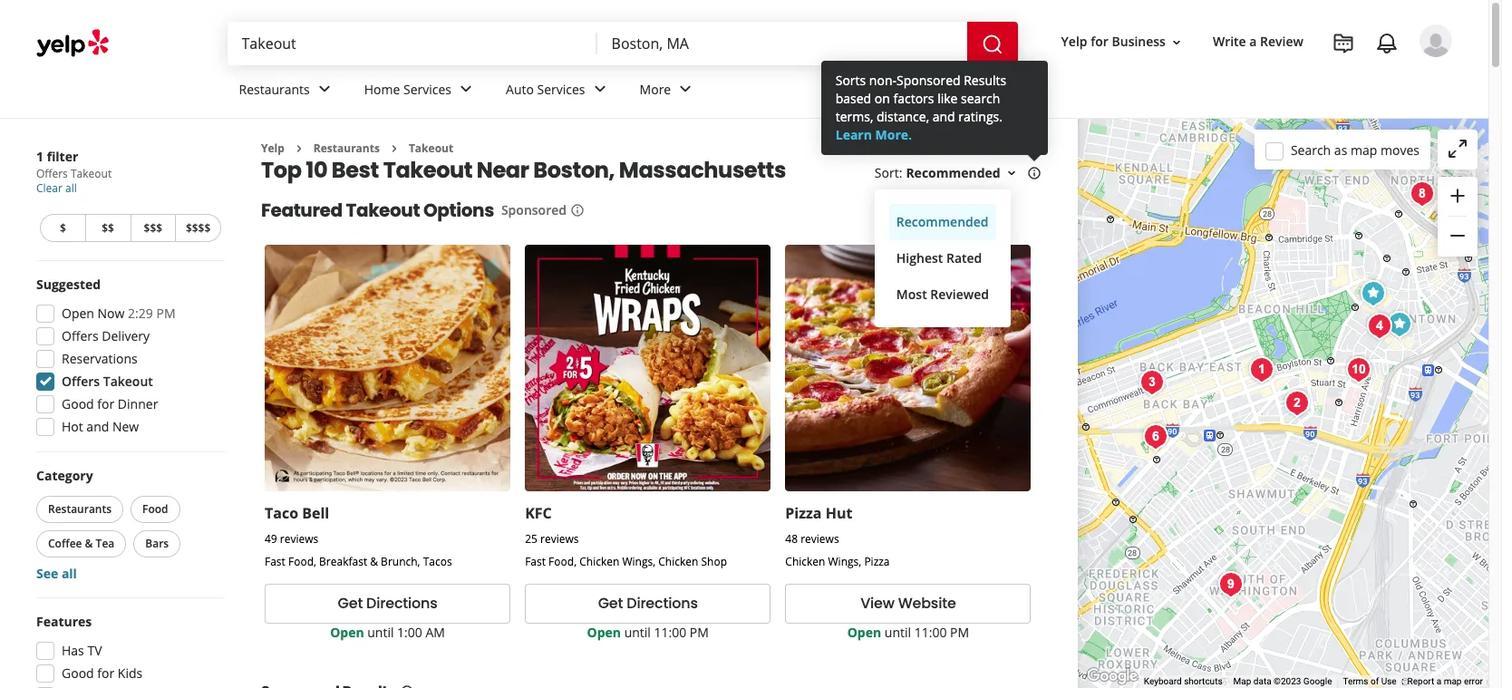 Task type: describe. For each thing, give the bounding box(es) containing it.
24 chevron down v2 image for more
[[675, 78, 697, 100]]

fast inside kfc 25 reviews fast food, chicken wings, chicken shop
[[525, 554, 546, 569]]

has tv
[[62, 642, 102, 659]]

filter
[[47, 148, 78, 165]]

all spice image
[[1214, 567, 1250, 603]]

see all button
[[36, 565, 77, 582]]

for for business
[[1091, 33, 1109, 50]]

sort:
[[875, 165, 903, 182]]

use
[[1382, 677, 1397, 687]]

$$
[[102, 220, 114, 236]]

coffee & tea
[[48, 536, 115, 551]]

16 chevron down v2 image for recommended
[[1005, 166, 1019, 181]]

website
[[898, 593, 956, 614]]

Find text field
[[242, 34, 583, 54]]

takeout inside group
[[103, 373, 153, 390]]

keyboard shortcuts button
[[1144, 676, 1223, 688]]

hut
[[826, 503, 853, 523]]

& inside taco bell 49 reviews fast food, breakfast & brunch, tacos
[[370, 554, 378, 569]]

pressed cafe image
[[1138, 419, 1175, 455]]

zoom out image
[[1447, 225, 1469, 247]]

terms,
[[836, 108, 874, 126]]

more.
[[876, 126, 912, 144]]

rated
[[947, 250, 982, 267]]

pm inside group
[[156, 305, 176, 322]]

recommended for recommended dropdown button on the top
[[906, 165, 1001, 182]]

moves
[[1381, 141, 1420, 158]]

yelp for business button
[[1054, 26, 1192, 58]]

open now 2:29 pm
[[62, 305, 176, 322]]

16 chevron right v2 image
[[387, 141, 402, 156]]

kfc link
[[525, 503, 552, 523]]

most reviewed
[[897, 286, 989, 303]]

16 chevron down v2 image for yelp for business
[[1170, 35, 1184, 50]]

featured takeout options
[[261, 198, 494, 223]]

a for report
[[1437, 677, 1442, 687]]

search as map moves
[[1291, 141, 1420, 158]]

sponsored inside 'sorts non-sponsored results based on factors like search terms, distance, and ratings. learn more.'
[[897, 72, 961, 89]]

49
[[265, 531, 277, 546]]

group containing suggested
[[31, 276, 225, 442]]

takeout inside 1 filter offers takeout clear all
[[71, 166, 112, 181]]

1 vertical spatial restaurants link
[[314, 141, 380, 156]]

home
[[364, 80, 400, 98]]

highest
[[897, 250, 943, 267]]

1 filter offers takeout clear all
[[36, 148, 112, 196]]

$$ button
[[85, 214, 130, 242]]

fast inside taco bell 49 reviews fast food, breakfast & brunch, tacos
[[265, 554, 286, 569]]

food button
[[131, 496, 180, 523]]

2:29
[[128, 305, 153, 322]]

clear
[[36, 180, 63, 196]]

1
[[36, 148, 44, 165]]

open for pizza hut
[[848, 624, 882, 641]]

all inside 1 filter offers takeout clear all
[[65, 180, 77, 196]]

0 vertical spatial restaurants link
[[224, 65, 350, 118]]

bell
[[302, 503, 329, 523]]

open for taco bell
[[330, 624, 364, 641]]

view website link
[[786, 584, 1032, 624]]

food, inside taco bell 49 reviews fast food, breakfast & brunch, tacos
[[288, 554, 316, 569]]

learn more. link
[[836, 126, 912, 144]]

data
[[1254, 677, 1272, 687]]

map data ©2023 google
[[1234, 677, 1333, 687]]

1:00
[[397, 624, 422, 641]]

brunch,
[[381, 554, 420, 569]]

zoom in image
[[1447, 185, 1469, 206]]

$$$$ button
[[175, 214, 221, 242]]

home services
[[364, 80, 452, 98]]

takeout down the best
[[346, 198, 420, 223]]

taco bell image
[[1382, 307, 1419, 343]]

report a map error link
[[1408, 677, 1484, 687]]

hot
[[62, 418, 83, 435]]

dinner
[[118, 395, 158, 413]]

$$$$
[[186, 220, 211, 236]]

kfc 25 reviews fast food, chicken wings, chicken shop
[[525, 503, 727, 569]]

terms of use link
[[1343, 677, 1397, 687]]

search image
[[982, 33, 1003, 55]]

sorts
[[836, 72, 866, 89]]

highest rated button
[[889, 241, 997, 277]]

reviews inside kfc 25 reviews fast food, chicken wings, chicken shop
[[540, 531, 579, 546]]

clear all link
[[36, 180, 77, 196]]

based
[[836, 90, 872, 107]]

takeout right 16 chevron right v2 image
[[409, 141, 454, 156]]

$$$
[[144, 220, 162, 236]]

google image
[[1083, 665, 1142, 688]]

good for good for kids
[[62, 665, 94, 682]]

24 chevron down v2 image for restaurants
[[314, 78, 335, 100]]

taco bell 49 reviews fast food, breakfast & brunch, tacos
[[265, 503, 452, 569]]

business categories element
[[224, 65, 1453, 118]]

$
[[60, 220, 66, 236]]

kfc
[[525, 503, 552, 523]]

massachusetts
[[619, 155, 786, 185]]

home services link
[[350, 65, 492, 118]]

see all
[[36, 565, 77, 582]]

pizza hut link
[[786, 503, 853, 523]]

results
[[964, 72, 1007, 89]]

am
[[426, 624, 445, 641]]

pauli's image
[[1405, 176, 1441, 212]]

report
[[1408, 677, 1435, 687]]

featured
[[261, 198, 343, 223]]

open until 11:00 pm for website
[[848, 624, 970, 641]]

for for kids
[[97, 665, 114, 682]]

highest rated
[[897, 250, 982, 267]]

25
[[525, 531, 538, 546]]

food
[[142, 501, 168, 517]]

open until 1:00 am
[[330, 624, 445, 641]]

open for kfc
[[587, 624, 621, 641]]

on
[[875, 90, 890, 107]]

lotus test kitchen image
[[1362, 308, 1399, 345]]

yelp for business
[[1062, 33, 1166, 50]]

and inside group
[[86, 418, 109, 435]]

top
[[261, 155, 302, 185]]

factors
[[894, 90, 935, 107]]

wings, inside pizza hut 48 reviews chicken wings, pizza
[[828, 554, 862, 569]]

open inside group
[[62, 305, 94, 322]]

view
[[861, 593, 895, 614]]

2 horizontal spatial restaurants
[[314, 141, 380, 156]]

restaurants for restaurants button at the left of the page
[[48, 501, 112, 517]]

services for auto services
[[537, 80, 585, 98]]

16 info v2 image for featured takeout options
[[399, 684, 414, 688]]

pm for view
[[950, 624, 970, 641]]

1 vertical spatial sponsored
[[501, 202, 567, 219]]

services for home services
[[404, 80, 452, 98]]

get for 25
[[598, 593, 623, 614]]

none field near
[[612, 34, 953, 54]]

tea
[[96, 536, 115, 551]]

shop
[[701, 554, 727, 569]]

none field find
[[242, 34, 583, 54]]

learn
[[836, 126, 872, 144]]

wings, inside kfc 25 reviews fast food, chicken wings, chicken shop
[[622, 554, 656, 569]]

24 chevron down v2 image for home services
[[455, 78, 477, 100]]

category
[[36, 467, 93, 484]]

terms
[[1343, 677, 1369, 687]]

distance,
[[877, 108, 930, 126]]

error
[[1465, 677, 1484, 687]]

non-
[[870, 72, 897, 89]]

features
[[36, 613, 92, 630]]

Near text field
[[612, 34, 953, 54]]

auto services
[[506, 80, 585, 98]]

view website
[[861, 593, 956, 614]]



Task type: locate. For each thing, give the bounding box(es) containing it.
recommended button
[[889, 204, 997, 241]]

bacco's fine foods image
[[1245, 352, 1281, 388]]

16 chevron down v2 image inside the yelp for business button
[[1170, 35, 1184, 50]]

new
[[112, 418, 139, 435]]

0 vertical spatial good
[[62, 395, 94, 413]]

0 horizontal spatial 16 info v2 image
[[399, 684, 414, 688]]

2 get directions link from the left
[[525, 584, 771, 624]]

0 vertical spatial sponsored
[[897, 72, 961, 89]]

wings, down the hut
[[828, 554, 862, 569]]

1 horizontal spatial reviews
[[540, 531, 579, 546]]

24 chevron down v2 image inside home services link
[[455, 78, 477, 100]]

subway image
[[1356, 276, 1392, 312]]

1 vertical spatial yelp
[[261, 141, 285, 156]]

24 chevron down v2 image for auto services
[[589, 78, 611, 100]]

& inside button
[[85, 536, 93, 551]]

2 horizontal spatial until
[[885, 624, 911, 641]]

chicken inside pizza hut 48 reviews chicken wings, pizza
[[786, 554, 826, 569]]

16 info v2 image
[[1027, 166, 1042, 181], [399, 684, 414, 688]]

auto
[[506, 80, 534, 98]]

& left brunch,
[[370, 554, 378, 569]]

and right hot
[[86, 418, 109, 435]]

1 horizontal spatial &
[[370, 554, 378, 569]]

2 reviews from the left
[[540, 531, 579, 546]]

16 chevron down v2 image
[[1170, 35, 1184, 50], [1005, 166, 1019, 181]]

get directions for bell
[[338, 593, 438, 614]]

map
[[1234, 677, 1252, 687]]

1 get from the left
[[338, 593, 363, 614]]

0 horizontal spatial a
[[1250, 33, 1257, 50]]

16 info v2 image for sort:
[[1027, 166, 1042, 181]]

taco bell link
[[265, 503, 329, 523]]

get directions link down kfc 25 reviews fast food, chicken wings, chicken shop
[[525, 584, 771, 624]]

like
[[938, 90, 958, 107]]

0 vertical spatial a
[[1250, 33, 1257, 50]]

1 until from the left
[[368, 624, 394, 641]]

0 horizontal spatial get directions
[[338, 593, 438, 614]]

map for moves
[[1351, 141, 1378, 158]]

2 get directions from the left
[[598, 593, 698, 614]]

get down breakfast
[[338, 593, 363, 614]]

0 vertical spatial &
[[85, 536, 93, 551]]

user actions element
[[1047, 23, 1478, 134]]

0 horizontal spatial get
[[338, 593, 363, 614]]

0 horizontal spatial 24 chevron down v2 image
[[455, 78, 477, 100]]

1 horizontal spatial pm
[[690, 624, 709, 641]]

map region
[[922, 44, 1503, 688]]

0 horizontal spatial none field
[[242, 34, 583, 54]]

more
[[640, 80, 671, 98]]

reviews for get
[[280, 531, 319, 546]]

restaurants up coffee & tea
[[48, 501, 112, 517]]

search
[[961, 90, 1001, 107]]

2 directions from the left
[[627, 593, 698, 614]]

takeout link
[[409, 141, 454, 156]]

map left error
[[1444, 677, 1462, 687]]

wings, left shop
[[622, 554, 656, 569]]

24 chevron down v2 image left auto
[[455, 78, 477, 100]]

notifications image
[[1377, 33, 1398, 54]]

brad k. image
[[1420, 24, 1453, 57]]

1 horizontal spatial a
[[1437, 677, 1442, 687]]

1 vertical spatial &
[[370, 554, 378, 569]]

chicken
[[580, 554, 620, 569], [659, 554, 699, 569], [786, 554, 826, 569]]

1 horizontal spatial restaurants
[[239, 80, 310, 98]]

0 horizontal spatial sponsored
[[501, 202, 567, 219]]

a for write
[[1250, 33, 1257, 50]]

delivery
[[102, 327, 150, 345]]

services inside auto services link
[[537, 80, 585, 98]]

offers delivery
[[62, 327, 150, 345]]

0 horizontal spatial until
[[368, 624, 394, 641]]

24 chevron down v2 image left home
[[314, 78, 335, 100]]

24 chevron down v2 image
[[314, 78, 335, 100], [675, 78, 697, 100]]

0 horizontal spatial fast
[[265, 554, 286, 569]]

24 chevron down v2 image inside auto services link
[[589, 78, 611, 100]]

1 horizontal spatial 24 chevron down v2 image
[[589, 78, 611, 100]]

get down kfc 25 reviews fast food, chicken wings, chicken shop
[[598, 593, 623, 614]]

sponsored down top 10 best takeout near boston, massachusetts
[[501, 202, 567, 219]]

1 horizontal spatial get
[[598, 593, 623, 614]]

3 reviews from the left
[[801, 531, 839, 546]]

fast down 25
[[525, 554, 546, 569]]

10
[[306, 155, 327, 185]]

until for hut
[[885, 624, 911, 641]]

0 horizontal spatial 24 chevron down v2 image
[[314, 78, 335, 100]]

pm down website
[[950, 624, 970, 641]]

1 horizontal spatial 24 chevron down v2 image
[[675, 78, 697, 100]]

restaurants inside button
[[48, 501, 112, 517]]

1 none field from the left
[[242, 34, 583, 54]]

1 horizontal spatial fast
[[525, 554, 546, 569]]

$$$ button
[[130, 214, 175, 242]]

11:00 for directions
[[654, 624, 687, 641]]

0 vertical spatial restaurants
[[239, 80, 310, 98]]

reviews for view
[[801, 531, 839, 546]]

pm for get
[[690, 624, 709, 641]]

0 horizontal spatial restaurants
[[48, 501, 112, 517]]

write a review
[[1213, 33, 1304, 50]]

2 until from the left
[[624, 624, 651, 641]]

reservations
[[62, 350, 138, 367]]

map right as
[[1351, 141, 1378, 158]]

0 vertical spatial for
[[1091, 33, 1109, 50]]

1 vertical spatial recommended
[[897, 213, 989, 231]]

kids
[[118, 665, 143, 682]]

reviews inside taco bell 49 reviews fast food, breakfast & brunch, tacos
[[280, 531, 319, 546]]

24 chevron down v2 image
[[455, 78, 477, 100], [589, 78, 611, 100]]

for
[[1091, 33, 1109, 50], [97, 395, 114, 413], [97, 665, 114, 682]]

and inside 'sorts non-sponsored results based on factors like search terms, distance, and ratings. learn more.'
[[933, 108, 956, 126]]

reviews down "pizza hut" link
[[801, 531, 839, 546]]

directions for taco bell
[[366, 593, 438, 614]]

0 horizontal spatial get directions link
[[265, 584, 511, 624]]

1 vertical spatial for
[[97, 395, 114, 413]]

&
[[85, 536, 93, 551], [370, 554, 378, 569]]

group containing features
[[31, 613, 225, 688]]

yelp
[[1062, 33, 1088, 50], [261, 141, 285, 156]]

for left business
[[1091, 33, 1109, 50]]

write
[[1213, 33, 1247, 50]]

2 24 chevron down v2 image from the left
[[675, 78, 697, 100]]

2 fast from the left
[[525, 554, 546, 569]]

1 food, from the left
[[288, 554, 316, 569]]

moon & flower house -boston image
[[1342, 352, 1378, 388]]

greco image
[[1135, 365, 1171, 401]]

tooltip
[[821, 61, 1048, 155]]

2 11:00 from the left
[[915, 624, 947, 641]]

a right write
[[1250, 33, 1257, 50]]

pizza hut 48 reviews chicken wings, pizza
[[786, 503, 890, 569]]

2 vertical spatial restaurants
[[48, 501, 112, 517]]

1 horizontal spatial wings,
[[828, 554, 862, 569]]

wings,
[[622, 554, 656, 569], [828, 554, 862, 569]]

tv
[[87, 642, 102, 659]]

0 horizontal spatial directions
[[366, 593, 438, 614]]

yelp left business
[[1062, 33, 1088, 50]]

directions up 1:00
[[366, 593, 438, 614]]

1 24 chevron down v2 image from the left
[[455, 78, 477, 100]]

of
[[1371, 677, 1379, 687]]

24 chevron down v2 image right more
[[675, 78, 697, 100]]

0 horizontal spatial pm
[[156, 305, 176, 322]]

2 vertical spatial offers
[[62, 373, 100, 390]]

all inside group
[[62, 565, 77, 582]]

2 none field from the left
[[612, 34, 953, 54]]

11:00 for website
[[915, 624, 947, 641]]

and down like
[[933, 108, 956, 126]]

1 horizontal spatial directions
[[627, 593, 698, 614]]

expand map image
[[1447, 138, 1469, 160]]

1 horizontal spatial until
[[624, 624, 651, 641]]

get directions down kfc 25 reviews fast food, chicken wings, chicken shop
[[598, 593, 698, 614]]

1 horizontal spatial sponsored
[[897, 72, 961, 89]]

restaurants link up 16 chevron right v2 icon
[[224, 65, 350, 118]]

0 horizontal spatial and
[[86, 418, 109, 435]]

1 vertical spatial offers
[[62, 327, 99, 345]]

1 open until 11:00 pm from the left
[[587, 624, 709, 641]]

review
[[1261, 33, 1304, 50]]

1 horizontal spatial open until 11:00 pm
[[848, 624, 970, 641]]

good for good for dinner
[[62, 395, 94, 413]]

1 vertical spatial restaurants
[[314, 141, 380, 156]]

for left kids
[[97, 665, 114, 682]]

none field up business categories element
[[612, 34, 953, 54]]

for for dinner
[[97, 395, 114, 413]]

group
[[1438, 177, 1478, 257], [31, 276, 225, 442], [33, 467, 225, 583], [31, 613, 225, 688]]

yelp for yelp for business
[[1062, 33, 1088, 50]]

food, left breakfast
[[288, 554, 316, 569]]

24 chevron down v2 image right auto services
[[589, 78, 611, 100]]

a right report
[[1437, 677, 1442, 687]]

0 horizontal spatial map
[[1351, 141, 1378, 158]]

0 vertical spatial and
[[933, 108, 956, 126]]

2 services from the left
[[537, 80, 585, 98]]

1 good from the top
[[62, 395, 94, 413]]

1 chicken from the left
[[580, 554, 620, 569]]

most
[[897, 286, 927, 303]]

pizza up 48
[[786, 503, 822, 523]]

0 vertical spatial pizza
[[786, 503, 822, 523]]

get directions link for bell
[[265, 584, 511, 624]]

restaurants left 16 chevron right v2 image
[[314, 141, 380, 156]]

offers down reservations
[[62, 373, 100, 390]]

48
[[786, 531, 798, 546]]

options
[[423, 198, 494, 223]]

services
[[404, 80, 452, 98], [537, 80, 585, 98]]

16 info v2 image right recommended dropdown button on the top
[[1027, 166, 1042, 181]]

1 horizontal spatial get directions
[[598, 593, 698, 614]]

0 horizontal spatial chicken
[[580, 554, 620, 569]]

get directions link down brunch,
[[265, 584, 511, 624]]

yelp inside button
[[1062, 33, 1088, 50]]

1 horizontal spatial food,
[[549, 554, 577, 569]]

offers for offers takeout
[[62, 373, 100, 390]]

directions down kfc 25 reviews fast food, chicken wings, chicken shop
[[627, 593, 698, 614]]

2 get from the left
[[598, 593, 623, 614]]

16 info v2 image down 1:00
[[399, 684, 414, 688]]

restaurants link left 16 chevron right v2 image
[[314, 141, 380, 156]]

& left tea
[[85, 536, 93, 551]]

restaurants inside business categories element
[[239, 80, 310, 98]]

0 vertical spatial recommended
[[906, 165, 1001, 182]]

1 vertical spatial 16 info v2 image
[[399, 684, 414, 688]]

1 horizontal spatial chicken
[[659, 554, 699, 569]]

restaurants
[[239, 80, 310, 98], [314, 141, 380, 156], [48, 501, 112, 517]]

offers takeout
[[62, 373, 153, 390]]

takeout up 'dinner'
[[103, 373, 153, 390]]

offers up reservations
[[62, 327, 99, 345]]

1 vertical spatial pizza
[[865, 554, 890, 569]]

reviews
[[280, 531, 319, 546], [540, 531, 579, 546], [801, 531, 839, 546]]

business
[[1112, 33, 1166, 50]]

search
[[1291, 141, 1331, 158]]

0 vertical spatial offers
[[36, 166, 68, 181]]

open until 11:00 pm for directions
[[587, 624, 709, 641]]

for down offers takeout
[[97, 395, 114, 413]]

1 horizontal spatial 11:00
[[915, 624, 947, 641]]

1 get directions from the left
[[338, 593, 438, 614]]

keyboard shortcuts
[[1144, 677, 1223, 687]]

reviews down taco bell 'link'
[[280, 531, 319, 546]]

sponsored up factors
[[897, 72, 961, 89]]

services right auto
[[537, 80, 585, 98]]

sorts non-sponsored results based on factors like search terms, distance, and ratings. learn more.
[[836, 72, 1007, 144]]

1 horizontal spatial and
[[933, 108, 956, 126]]

1 horizontal spatial none field
[[612, 34, 953, 54]]

mike & patty's - boston image
[[1280, 385, 1316, 422]]

2 horizontal spatial reviews
[[801, 531, 839, 546]]

1 vertical spatial good
[[62, 665, 94, 682]]

1 get directions link from the left
[[265, 584, 511, 624]]

takeout down filter
[[71, 166, 112, 181]]

1 horizontal spatial services
[[537, 80, 585, 98]]

1 horizontal spatial 16 info v2 image
[[1027, 166, 1042, 181]]

24 chevron down v2 image inside restaurants link
[[314, 78, 335, 100]]

16 chevron down v2 image inside recommended dropdown button
[[1005, 166, 1019, 181]]

pm down shop
[[690, 624, 709, 641]]

now
[[98, 305, 125, 322]]

0 horizontal spatial 11:00
[[654, 624, 687, 641]]

for inside the yelp for business button
[[1091, 33, 1109, 50]]

get for bell
[[338, 593, 363, 614]]

1 horizontal spatial get directions link
[[525, 584, 771, 624]]

good up hot
[[62, 395, 94, 413]]

0 vertical spatial all
[[65, 180, 77, 196]]

1 directions from the left
[[366, 593, 438, 614]]

recommended
[[906, 165, 1001, 182], [897, 213, 989, 231]]

recommended inside button
[[897, 213, 989, 231]]

projects image
[[1333, 33, 1355, 54]]

None search field
[[227, 22, 1022, 65]]

directions
[[366, 593, 438, 614], [627, 593, 698, 614]]

2 horizontal spatial chicken
[[786, 554, 826, 569]]

2 vertical spatial for
[[97, 665, 114, 682]]

1 11:00 from the left
[[654, 624, 687, 641]]

pm right the 2:29
[[156, 305, 176, 322]]

until for 25
[[624, 624, 651, 641]]

offers inside 1 filter offers takeout clear all
[[36, 166, 68, 181]]

offers down filter
[[36, 166, 68, 181]]

2 open until 11:00 pm from the left
[[848, 624, 970, 641]]

offers for offers delivery
[[62, 327, 99, 345]]

all
[[65, 180, 77, 196], [62, 565, 77, 582]]

1 horizontal spatial 16 chevron down v2 image
[[1170, 35, 1184, 50]]

1 vertical spatial all
[[62, 565, 77, 582]]

fast
[[265, 554, 286, 569], [525, 554, 546, 569]]

0 horizontal spatial services
[[404, 80, 452, 98]]

1 horizontal spatial pizza
[[865, 554, 890, 569]]

2 food, from the left
[[549, 554, 577, 569]]

boston,
[[534, 155, 615, 185]]

1 horizontal spatial yelp
[[1062, 33, 1088, 50]]

see
[[36, 565, 58, 582]]

terms of use
[[1343, 677, 1397, 687]]

reviews right 25
[[540, 531, 579, 546]]

map
[[1351, 141, 1378, 158], [1444, 677, 1462, 687]]

recommended up highest rated
[[897, 213, 989, 231]]

16 chevron right v2 image
[[292, 141, 306, 156]]

2 wings, from the left
[[828, 554, 862, 569]]

0 horizontal spatial 16 chevron down v2 image
[[1005, 166, 1019, 181]]

0 vertical spatial map
[[1351, 141, 1378, 158]]

reviews inside pizza hut 48 reviews chicken wings, pizza
[[801, 531, 839, 546]]

1 vertical spatial a
[[1437, 677, 1442, 687]]

0 horizontal spatial yelp
[[261, 141, 285, 156]]

1 24 chevron down v2 image from the left
[[314, 78, 335, 100]]

near
[[477, 155, 529, 185]]

tooltip containing sorts non-sponsored results based on factors like search terms, distance, and ratings.
[[821, 61, 1048, 155]]

1 reviews from the left
[[280, 531, 319, 546]]

2 good from the top
[[62, 665, 94, 682]]

recommended for recommended button
[[897, 213, 989, 231]]

get directions link
[[265, 584, 511, 624], [525, 584, 771, 624]]

pizza up view
[[865, 554, 890, 569]]

1 wings, from the left
[[622, 554, 656, 569]]

16 info v2 image
[[570, 203, 585, 218]]

get directions link for 25
[[525, 584, 771, 624]]

3 chicken from the left
[[786, 554, 826, 569]]

2 chicken from the left
[[659, 554, 699, 569]]

0 vertical spatial 16 info v2 image
[[1027, 166, 1042, 181]]

takeout up options
[[383, 155, 473, 185]]

most reviewed button
[[889, 277, 997, 313]]

1 vertical spatial map
[[1444, 677, 1462, 687]]

write a review link
[[1206, 26, 1311, 58]]

directions for kfc
[[627, 593, 698, 614]]

0 horizontal spatial food,
[[288, 554, 316, 569]]

none field up home services
[[242, 34, 583, 54]]

1 horizontal spatial map
[[1444, 677, 1462, 687]]

has
[[62, 642, 84, 659]]

1 vertical spatial 16 chevron down v2 image
[[1005, 166, 1019, 181]]

get directions for 25
[[598, 593, 698, 614]]

breakfast
[[319, 554, 367, 569]]

0 horizontal spatial open until 11:00 pm
[[587, 624, 709, 641]]

yelp left 16 chevron right v2 icon
[[261, 141, 285, 156]]

sponsored
[[897, 72, 961, 89], [501, 202, 567, 219]]

$ button
[[40, 214, 85, 242]]

shortcuts
[[1184, 677, 1223, 687]]

services right home
[[404, 80, 452, 98]]

0 vertical spatial 16 chevron down v2 image
[[1170, 35, 1184, 50]]

open until 11:00 pm
[[587, 624, 709, 641], [848, 624, 970, 641]]

services inside home services link
[[404, 80, 452, 98]]

1 vertical spatial and
[[86, 418, 109, 435]]

0 vertical spatial yelp
[[1062, 33, 1088, 50]]

24 chevron down v2 image inside more link
[[675, 78, 697, 100]]

restaurants for the topmost restaurants link
[[239, 80, 310, 98]]

all right see
[[62, 565, 77, 582]]

2 horizontal spatial pm
[[950, 624, 970, 641]]

restaurants up yelp link
[[239, 80, 310, 98]]

best
[[332, 155, 379, 185]]

0 horizontal spatial reviews
[[280, 531, 319, 546]]

restaurants button
[[36, 496, 123, 523]]

1 services from the left
[[404, 80, 452, 98]]

1 fast from the left
[[265, 554, 286, 569]]

food, down 'kfc'
[[549, 554, 577, 569]]

good
[[62, 395, 94, 413], [62, 665, 94, 682]]

0 horizontal spatial wings,
[[622, 554, 656, 569]]

tacos
[[423, 554, 452, 569]]

until
[[368, 624, 394, 641], [624, 624, 651, 641], [885, 624, 911, 641]]

report a map error
[[1408, 677, 1484, 687]]

2 24 chevron down v2 image from the left
[[589, 78, 611, 100]]

get directions
[[338, 593, 438, 614], [598, 593, 698, 614]]

get directions up open until 1:00 am at the left bottom
[[338, 593, 438, 614]]

None field
[[242, 34, 583, 54], [612, 34, 953, 54]]

recommended up recommended button
[[906, 165, 1001, 182]]

good down has tv
[[62, 665, 94, 682]]

3 until from the left
[[885, 624, 911, 641]]

all right clear
[[65, 180, 77, 196]]

fast down 49
[[265, 554, 286, 569]]

until for bell
[[368, 624, 394, 641]]

0 horizontal spatial &
[[85, 536, 93, 551]]

yelp for yelp link
[[261, 141, 285, 156]]

and
[[933, 108, 956, 126], [86, 418, 109, 435]]

map for error
[[1444, 677, 1462, 687]]

food, inside kfc 25 reviews fast food, chicken wings, chicken shop
[[549, 554, 577, 569]]

group containing category
[[33, 467, 225, 583]]

0 horizontal spatial pizza
[[786, 503, 822, 523]]

bars button
[[134, 531, 181, 558]]



Task type: vqa. For each thing, say whether or not it's contained in the screenshot.


